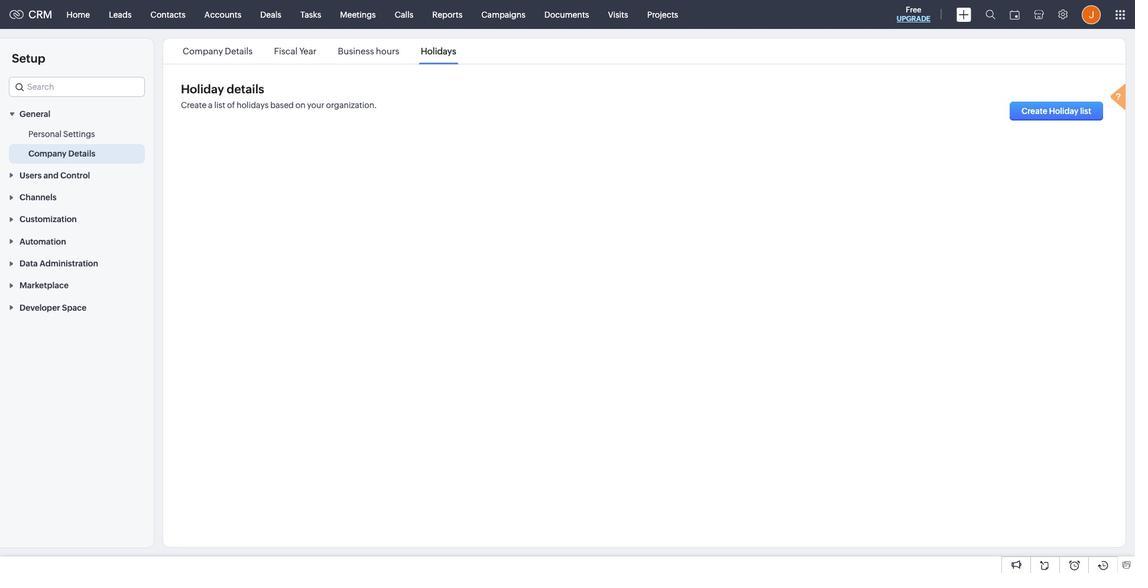 Task type: locate. For each thing, give the bounding box(es) containing it.
free upgrade
[[897, 5, 931, 23]]

0 horizontal spatial details
[[68, 149, 95, 159]]

company details down personal settings
[[28, 149, 95, 159]]

list
[[172, 38, 467, 64]]

projects
[[648, 10, 679, 19]]

1 horizontal spatial company details
[[183, 46, 253, 56]]

1 horizontal spatial create
[[1022, 106, 1048, 116]]

0 horizontal spatial company
[[28, 149, 67, 159]]

company details inside general region
[[28, 149, 95, 159]]

1 vertical spatial details
[[68, 149, 95, 159]]

details down the settings
[[68, 149, 95, 159]]

personal settings link
[[28, 129, 95, 140]]

company
[[183, 46, 223, 56], [28, 149, 67, 159]]

details up details
[[225, 46, 253, 56]]

holidays link
[[419, 46, 458, 56]]

holiday up a
[[181, 82, 224, 96]]

holiday left the help image
[[1050, 106, 1079, 116]]

help image
[[1109, 82, 1132, 114]]

home link
[[57, 0, 99, 29]]

0 vertical spatial company details
[[183, 46, 253, 56]]

administration
[[40, 259, 98, 269]]

company details link down personal settings
[[28, 148, 95, 160]]

meetings
[[340, 10, 376, 19]]

1 vertical spatial company
[[28, 149, 67, 159]]

0 horizontal spatial list
[[214, 101, 225, 110]]

list left the help image
[[1081, 106, 1092, 116]]

fiscal year
[[274, 46, 317, 56]]

0 vertical spatial holiday
[[181, 82, 224, 96]]

your
[[307, 101, 325, 110]]

customization
[[20, 215, 77, 224]]

company details link
[[181, 46, 255, 56], [28, 148, 95, 160]]

holiday details
[[181, 82, 264, 96]]

company down "personal" on the top of page
[[28, 149, 67, 159]]

create holiday list button
[[1010, 102, 1104, 121]]

1 vertical spatial company details link
[[28, 148, 95, 160]]

company down accounts link
[[183, 46, 223, 56]]

accounts
[[205, 10, 242, 19]]

list
[[214, 101, 225, 110], [1081, 106, 1092, 116]]

0 vertical spatial details
[[225, 46, 253, 56]]

fiscal year link
[[272, 46, 319, 56]]

accounts link
[[195, 0, 251, 29]]

company details down accounts
[[183, 46, 253, 56]]

home
[[67, 10, 90, 19]]

general button
[[0, 103, 154, 125]]

settings
[[63, 130, 95, 139]]

marketplace button
[[0, 275, 154, 297]]

1 horizontal spatial holiday
[[1050, 106, 1079, 116]]

list right a
[[214, 101, 225, 110]]

0 vertical spatial company details link
[[181, 46, 255, 56]]

0 vertical spatial company
[[183, 46, 223, 56]]

create menu element
[[950, 0, 979, 29]]

company details
[[183, 46, 253, 56], [28, 149, 95, 159]]

0 horizontal spatial holiday
[[181, 82, 224, 96]]

company details link down accounts
[[181, 46, 255, 56]]

details inside general region
[[68, 149, 95, 159]]

1 horizontal spatial company
[[183, 46, 223, 56]]

and
[[44, 171, 59, 180]]

company inside list
[[183, 46, 223, 56]]

holiday
[[181, 82, 224, 96], [1050, 106, 1079, 116]]

0 horizontal spatial create
[[181, 101, 207, 110]]

channels button
[[0, 186, 154, 208]]

search image
[[986, 9, 996, 20]]

1 vertical spatial company details
[[28, 149, 95, 159]]

marketplace
[[20, 281, 69, 291]]

1 horizontal spatial details
[[225, 46, 253, 56]]

visits
[[608, 10, 629, 19]]

crm link
[[9, 8, 52, 21]]

documents link
[[535, 0, 599, 29]]

list containing company details
[[172, 38, 467, 64]]

users
[[20, 171, 42, 180]]

year
[[300, 46, 317, 56]]

deals link
[[251, 0, 291, 29]]

hours
[[376, 46, 400, 56]]

holidays
[[421, 46, 457, 56]]

0 horizontal spatial company details
[[28, 149, 95, 159]]

automation
[[20, 237, 66, 247]]

meetings link
[[331, 0, 386, 29]]

of
[[227, 101, 235, 110]]

details
[[225, 46, 253, 56], [68, 149, 95, 159]]

1 vertical spatial holiday
[[1050, 106, 1079, 116]]

None field
[[9, 77, 145, 97]]

create
[[181, 101, 207, 110], [1022, 106, 1048, 116]]

tasks
[[301, 10, 321, 19]]

personal
[[28, 130, 62, 139]]

developer
[[20, 303, 60, 313]]

personal settings
[[28, 130, 95, 139]]

profile element
[[1076, 0, 1109, 29]]



Task type: describe. For each thing, give the bounding box(es) containing it.
based
[[271, 101, 294, 110]]

developer space button
[[0, 297, 154, 319]]

a
[[208, 101, 213, 110]]

campaigns link
[[472, 0, 535, 29]]

campaigns
[[482, 10, 526, 19]]

0 horizontal spatial company details link
[[28, 148, 95, 160]]

crm
[[28, 8, 52, 21]]

contacts link
[[141, 0, 195, 29]]

data
[[20, 259, 38, 269]]

business
[[338, 46, 374, 56]]

on
[[296, 101, 306, 110]]

channels
[[20, 193, 57, 202]]

fiscal
[[274, 46, 298, 56]]

reports link
[[423, 0, 472, 29]]

projects link
[[638, 0, 688, 29]]

holidays
[[237, 101, 269, 110]]

visits link
[[599, 0, 638, 29]]

company inside company details link
[[28, 149, 67, 159]]

holiday inside create a list of holidays based on your organization. create holiday list
[[1050, 106, 1079, 116]]

deals
[[261, 10, 282, 19]]

data administration
[[20, 259, 98, 269]]

data administration button
[[0, 252, 154, 275]]

users and control button
[[0, 164, 154, 186]]

upgrade
[[897, 15, 931, 23]]

details
[[227, 82, 264, 96]]

calls link
[[386, 0, 423, 29]]

reports
[[433, 10, 463, 19]]

tasks link
[[291, 0, 331, 29]]

contacts
[[151, 10, 186, 19]]

general
[[20, 110, 50, 119]]

documents
[[545, 10, 590, 19]]

developer space
[[20, 303, 87, 313]]

business hours link
[[336, 46, 402, 56]]

profile image
[[1083, 5, 1102, 24]]

free
[[907, 5, 922, 14]]

calendar image
[[1011, 10, 1021, 19]]

organization.
[[326, 101, 377, 110]]

setup
[[12, 51, 45, 65]]

leads link
[[99, 0, 141, 29]]

customization button
[[0, 208, 154, 230]]

1 horizontal spatial list
[[1081, 106, 1092, 116]]

1 horizontal spatial company details link
[[181, 46, 255, 56]]

Search text field
[[9, 78, 144, 96]]

calls
[[395, 10, 414, 19]]

create menu image
[[957, 7, 972, 22]]

automation button
[[0, 230, 154, 252]]

leads
[[109, 10, 132, 19]]

search element
[[979, 0, 1003, 29]]

control
[[60, 171, 90, 180]]

space
[[62, 303, 87, 313]]

business hours
[[338, 46, 400, 56]]

create a list of holidays based on your organization. create holiday list
[[181, 101, 1092, 116]]

users and control
[[20, 171, 90, 180]]

general region
[[0, 125, 154, 164]]



Task type: vqa. For each thing, say whether or not it's contained in the screenshot.
middle Smith
no



